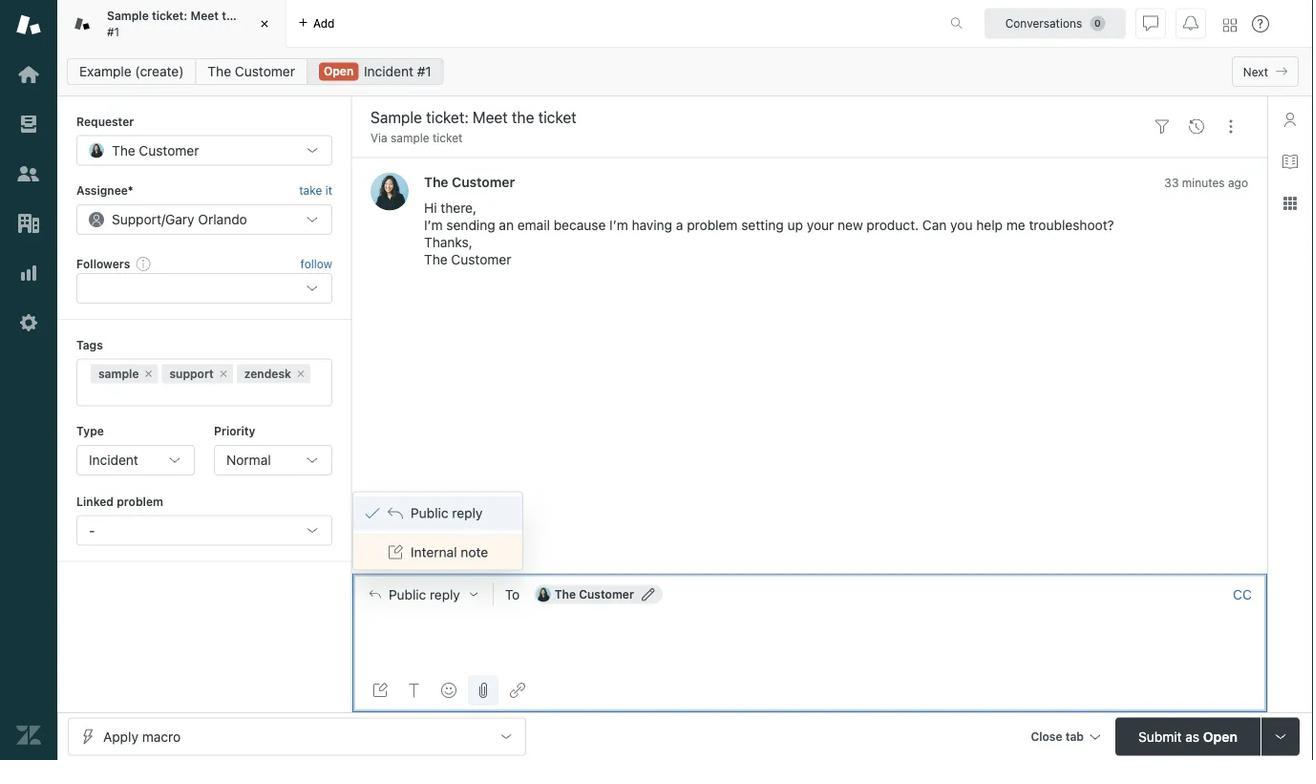 Task type: locate. For each thing, give the bounding box(es) containing it.
draft mode image
[[373, 683, 388, 699]]

minutes
[[1183, 176, 1226, 189]]

0 horizontal spatial incident
[[89, 452, 138, 468]]

public reply
[[411, 506, 483, 521], [389, 587, 460, 603]]

0 horizontal spatial i'm
[[424, 217, 443, 233]]

1 vertical spatial ticket
[[433, 131, 463, 145]]

setting
[[742, 217, 784, 233]]

public up internal
[[411, 506, 449, 521]]

0 vertical spatial reply
[[452, 506, 483, 521]]

knowledge image
[[1283, 154, 1299, 169]]

remove image for zendesk
[[295, 368, 307, 380]]

customer
[[235, 64, 295, 79], [139, 142, 199, 158], [452, 174, 515, 190], [451, 252, 512, 267], [579, 588, 634, 602]]

hi
[[424, 200, 437, 216]]

take it
[[299, 184, 333, 197]]

#1 inside sample ticket: meet the ticket #1
[[107, 25, 120, 38]]

the customer up there,
[[424, 174, 515, 190]]

remove image
[[143, 368, 154, 380]]

incident up via
[[364, 64, 414, 79]]

the customer down requester
[[112, 142, 199, 158]]

sample left remove image in the top left of the page
[[98, 367, 139, 381]]

2 i'm from the left
[[610, 217, 629, 233]]

0 vertical spatial public reply
[[411, 506, 483, 521]]

Subject field
[[367, 106, 1142, 129]]

help
[[977, 217, 1003, 233]]

public inside "dropdown button"
[[389, 587, 426, 603]]

example
[[79, 64, 132, 79]]

problem inside hi there, i'm sending an email because i'm having a problem setting up your new product. can you help me troubleshoot? thanks, the customer
[[687, 217, 738, 233]]

admin image
[[16, 311, 41, 335]]

#1 down sample
[[107, 25, 120, 38]]

followers element
[[76, 273, 333, 304]]

1 horizontal spatial incident
[[364, 64, 414, 79]]

open right as
[[1204, 729, 1238, 745]]

apps image
[[1283, 196, 1299, 211]]

incident for incident
[[89, 452, 138, 468]]

up
[[788, 217, 804, 233]]

0 vertical spatial incident
[[364, 64, 414, 79]]

0 horizontal spatial remove image
[[218, 368, 229, 380]]

reply down the 'internal note'
[[430, 587, 460, 603]]

customer@example.com image
[[536, 587, 551, 603]]

tab
[[57, 0, 287, 48]]

close image
[[255, 14, 274, 33]]

public inside menu item
[[411, 506, 449, 521]]

2 remove image from the left
[[295, 368, 307, 380]]

add link (cmd k) image
[[510, 683, 526, 699]]

hi there, i'm sending an email because i'm having a problem setting up your new product. can you help me troubleshoot? thanks, the customer
[[424, 200, 1115, 267]]

conversations button
[[985, 8, 1127, 39]]

1 horizontal spatial i'm
[[610, 217, 629, 233]]

an
[[499, 217, 514, 233]]

the down requester
[[112, 142, 135, 158]]

open down add at the top left of the page
[[324, 64, 354, 78]]

problem right a
[[687, 217, 738, 233]]

open
[[324, 64, 354, 78], [1204, 729, 1238, 745]]

cc
[[1234, 587, 1253, 603]]

example (create)
[[79, 64, 184, 79]]

close
[[1031, 731, 1063, 744]]

i'm
[[424, 217, 443, 233], [610, 217, 629, 233]]

i'm down "hi"
[[424, 217, 443, 233]]

ticket:
[[152, 9, 188, 23]]

0 vertical spatial ticket
[[243, 9, 275, 23]]

take
[[299, 184, 322, 197]]

remove image right support
[[218, 368, 229, 380]]

the customer down close image
[[208, 64, 295, 79]]

add attachment image
[[476, 683, 491, 699]]

33 minutes ago
[[1165, 176, 1249, 189]]

requester
[[76, 115, 134, 128]]

incident down type
[[89, 452, 138, 468]]

incident inside the secondary element
[[364, 64, 414, 79]]

gary
[[165, 211, 195, 227]]

remove image right zendesk
[[295, 368, 307, 380]]

incident inside popup button
[[89, 452, 138, 468]]

1 vertical spatial #1
[[417, 64, 432, 79]]

tab containing sample ticket: meet the ticket
[[57, 0, 287, 48]]

problem down incident popup button at the bottom left of page
[[117, 495, 163, 508]]

0 vertical spatial public
[[411, 506, 449, 521]]

via
[[371, 131, 388, 145]]

your
[[807, 217, 834, 233]]

1 horizontal spatial problem
[[687, 217, 738, 233]]

there,
[[441, 200, 477, 216]]

follow
[[301, 257, 333, 270]]

0 vertical spatial the customer link
[[195, 58, 308, 85]]

incident
[[364, 64, 414, 79], [89, 452, 138, 468]]

the customer link down close image
[[195, 58, 308, 85]]

0 horizontal spatial the customer link
[[195, 58, 308, 85]]

1 horizontal spatial sample
[[391, 131, 430, 145]]

public reply up the 'internal note'
[[411, 506, 483, 521]]

remove image
[[218, 368, 229, 380], [295, 368, 307, 380]]

1 horizontal spatial open
[[1204, 729, 1238, 745]]

public down internal
[[389, 587, 426, 603]]

0 vertical spatial open
[[324, 64, 354, 78]]

ago
[[1229, 176, 1249, 189]]

customer inside the secondary element
[[235, 64, 295, 79]]

support / gary orlando
[[112, 211, 247, 227]]

ticket right the the
[[243, 9, 275, 23]]

1 vertical spatial sample
[[98, 367, 139, 381]]

0 horizontal spatial problem
[[117, 495, 163, 508]]

email
[[518, 217, 550, 233]]

close tab
[[1031, 731, 1085, 744]]

get help image
[[1253, 15, 1270, 32]]

public
[[411, 506, 449, 521], [389, 587, 426, 603]]

customer down sending
[[451, 252, 512, 267]]

public reply button
[[353, 575, 493, 615]]

0 vertical spatial #1
[[107, 25, 120, 38]]

ticket
[[243, 9, 275, 23], [433, 131, 463, 145]]

1 vertical spatial public
[[389, 587, 426, 603]]

sample
[[391, 131, 430, 145], [98, 367, 139, 381]]

views image
[[16, 112, 41, 137]]

customer context image
[[1283, 112, 1299, 127]]

the customer link
[[195, 58, 308, 85], [424, 174, 515, 190]]

cc button
[[1234, 586, 1253, 604]]

info on adding followers image
[[136, 256, 151, 271]]

the customer right customer@example.com icon
[[555, 588, 634, 602]]

the customer
[[208, 64, 295, 79], [112, 142, 199, 158], [424, 174, 515, 190], [555, 588, 634, 602]]

the down thanks,
[[424, 252, 448, 267]]

#1 up via sample ticket
[[417, 64, 432, 79]]

follow button
[[301, 255, 333, 272]]

0 horizontal spatial open
[[324, 64, 354, 78]]

problem
[[687, 217, 738, 233], [117, 495, 163, 508]]

the customer link up there,
[[424, 174, 515, 190]]

orlando
[[198, 211, 247, 227]]

1 horizontal spatial #1
[[417, 64, 432, 79]]

1 horizontal spatial remove image
[[295, 368, 307, 380]]

apply macro
[[103, 729, 181, 745]]

example (create) button
[[67, 58, 196, 85]]

customer up "/" at the left top of the page
[[139, 142, 199, 158]]

0 horizontal spatial ticket
[[243, 9, 275, 23]]

1 vertical spatial incident
[[89, 452, 138, 468]]

linked problem element
[[76, 515, 333, 546]]

1 vertical spatial reply
[[430, 587, 460, 603]]

the customer link inside the secondary element
[[195, 58, 308, 85]]

the
[[208, 64, 231, 79], [112, 142, 135, 158], [424, 174, 449, 190], [424, 252, 448, 267], [555, 588, 576, 602]]

get started image
[[16, 62, 41, 87]]

edit user image
[[642, 588, 655, 602]]

submit as open
[[1139, 729, 1238, 745]]

0 horizontal spatial #1
[[107, 25, 120, 38]]

incident #1
[[364, 64, 432, 79]]

next button
[[1232, 56, 1300, 87]]

secondary element
[[57, 53, 1314, 91]]

sample right via
[[391, 131, 430, 145]]

i'm left having
[[610, 217, 629, 233]]

customer left edit user image
[[579, 588, 634, 602]]

the inside requester element
[[112, 142, 135, 158]]

public reply down internal
[[389, 587, 460, 603]]

customer down close image
[[235, 64, 295, 79]]

customer up there,
[[452, 174, 515, 190]]

(create)
[[135, 64, 184, 79]]

reply up the note at the bottom left of page
[[452, 506, 483, 521]]

1 remove image from the left
[[218, 368, 229, 380]]

ticket right via
[[433, 131, 463, 145]]

0 vertical spatial sample
[[391, 131, 430, 145]]

reply
[[452, 506, 483, 521], [430, 587, 460, 603]]

apply
[[103, 729, 138, 745]]

support
[[112, 211, 161, 227]]

0 vertical spatial problem
[[687, 217, 738, 233]]

1 vertical spatial open
[[1204, 729, 1238, 745]]

#1
[[107, 25, 120, 38], [417, 64, 432, 79]]

tab
[[1066, 731, 1085, 744]]

1 horizontal spatial the customer link
[[424, 174, 515, 190]]

internal note
[[411, 545, 488, 561]]

priority
[[214, 425, 255, 438]]

1 vertical spatial public reply
[[389, 587, 460, 603]]

insert emojis image
[[441, 683, 457, 699]]

Public reply composer text field
[[361, 615, 1259, 655]]

ticket actions image
[[1224, 119, 1239, 134]]



Task type: vqa. For each thing, say whether or not it's contained in the screenshot.
Submit
yes



Task type: describe. For each thing, give the bounding box(es) containing it.
zendesk products image
[[1224, 19, 1237, 32]]

public reply menu item
[[354, 497, 523, 531]]

ticket inside sample ticket: meet the ticket #1
[[243, 9, 275, 23]]

sample
[[107, 9, 149, 23]]

sending
[[447, 217, 496, 233]]

#1 inside the secondary element
[[417, 64, 432, 79]]

/
[[161, 211, 165, 227]]

incident for incident #1
[[364, 64, 414, 79]]

0 horizontal spatial sample
[[98, 367, 139, 381]]

assignee* element
[[76, 204, 333, 235]]

close tab button
[[1023, 718, 1108, 759]]

normal button
[[214, 445, 333, 476]]

remove image for support
[[218, 368, 229, 380]]

sample ticket: meet the ticket #1
[[107, 9, 275, 38]]

customer inside hi there, i'm sending an email because i'm having a problem setting up your new product. can you help me troubleshoot? thanks, the customer
[[451, 252, 512, 267]]

followers
[[76, 257, 130, 270]]

requester element
[[76, 135, 333, 166]]

thanks,
[[424, 235, 473, 250]]

zendesk image
[[16, 723, 41, 748]]

me
[[1007, 217, 1026, 233]]

the down sample ticket: meet the ticket #1
[[208, 64, 231, 79]]

via sample ticket
[[371, 131, 463, 145]]

displays possible ticket submission types image
[[1274, 730, 1289, 745]]

normal
[[226, 452, 271, 468]]

to
[[505, 587, 520, 603]]

you
[[951, 217, 973, 233]]

can
[[923, 217, 947, 233]]

customers image
[[16, 161, 41, 186]]

the up "hi"
[[424, 174, 449, 190]]

it
[[326, 184, 333, 197]]

the inside hi there, i'm sending an email because i'm having a problem setting up your new product. can you help me troubleshoot? thanks, the customer
[[424, 252, 448, 267]]

1 horizontal spatial ticket
[[433, 131, 463, 145]]

open inside the secondary element
[[324, 64, 354, 78]]

macro
[[142, 729, 181, 745]]

linked
[[76, 495, 114, 508]]

incident button
[[76, 445, 195, 476]]

the customer inside the secondary element
[[208, 64, 295, 79]]

next
[[1244, 65, 1269, 78]]

1 vertical spatial problem
[[117, 495, 163, 508]]

33
[[1165, 176, 1180, 189]]

new
[[838, 217, 863, 233]]

add
[[313, 17, 335, 30]]

tabs tab list
[[57, 0, 931, 48]]

customer inside requester element
[[139, 142, 199, 158]]

product.
[[867, 217, 919, 233]]

avatar image
[[371, 172, 409, 211]]

button displays agent's chat status as invisible. image
[[1144, 16, 1159, 31]]

tags
[[76, 338, 103, 352]]

hide composer image
[[802, 566, 817, 582]]

reporting image
[[16, 261, 41, 286]]

public reply inside public reply menu item
[[411, 506, 483, 521]]

organizations image
[[16, 211, 41, 236]]

1 i'm from the left
[[424, 217, 443, 233]]

conversations
[[1006, 17, 1083, 30]]

because
[[554, 217, 606, 233]]

a
[[676, 217, 684, 233]]

take it button
[[299, 181, 333, 200]]

as
[[1186, 729, 1200, 745]]

assignee*
[[76, 184, 133, 197]]

main element
[[0, 0, 57, 761]]

reply inside "dropdown button"
[[430, 587, 460, 603]]

meet
[[191, 9, 219, 23]]

-
[[89, 523, 95, 538]]

the right customer@example.com icon
[[555, 588, 576, 602]]

internal
[[411, 545, 457, 561]]

add button
[[287, 0, 346, 47]]

note
[[461, 545, 488, 561]]

notifications image
[[1184, 16, 1199, 31]]

public reply inside public reply "dropdown button"
[[389, 587, 460, 603]]

the customer inside requester element
[[112, 142, 199, 158]]

internal note menu item
[[354, 536, 523, 570]]

having
[[632, 217, 673, 233]]

submit
[[1139, 729, 1183, 745]]

zendesk
[[244, 367, 291, 381]]

the
[[222, 9, 240, 23]]

reply inside menu item
[[452, 506, 483, 521]]

format text image
[[407, 683, 422, 699]]

1 vertical spatial the customer link
[[424, 174, 515, 190]]

33 minutes ago text field
[[1165, 176, 1249, 189]]

linked problem
[[76, 495, 163, 508]]

filter image
[[1155, 119, 1171, 134]]

support
[[170, 367, 214, 381]]

events image
[[1190, 119, 1205, 134]]

zendesk support image
[[16, 12, 41, 37]]

troubleshoot?
[[1030, 217, 1115, 233]]

type
[[76, 425, 104, 438]]



